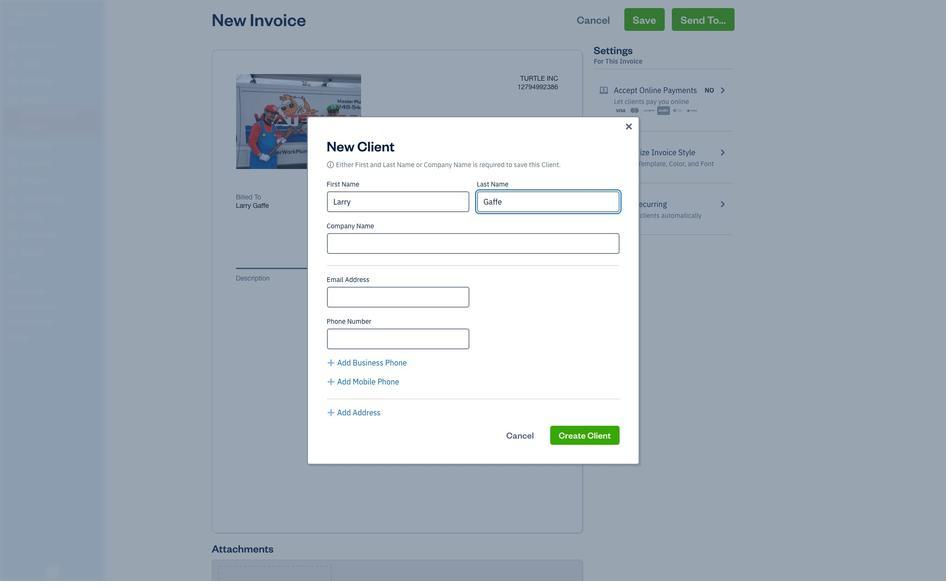 Task type: locate. For each thing, give the bounding box(es) containing it.
0 vertical spatial address
[[345, 276, 370, 284]]

your
[[625, 212, 639, 220]]

company down issue date in mm/dd/yyyy format text field
[[327, 222, 355, 231]]

0 horizontal spatial cancel
[[507, 430, 534, 441]]

0 horizontal spatial company
[[327, 222, 355, 231]]

last
[[383, 161, 396, 169], [477, 180, 489, 189]]

phone for add mobile phone
[[378, 377, 399, 387]]

let
[[614, 97, 623, 106]]

for
[[594, 57, 604, 66]]

0 vertical spatial inc
[[37, 9, 50, 18]]

style
[[679, 148, 696, 157]]

1 vertical spatial first
[[327, 180, 340, 189]]

0 horizontal spatial turtle
[[8, 9, 35, 18]]

0 vertical spatial clients
[[625, 97, 645, 106]]

chevronright image
[[718, 85, 727, 96], [718, 147, 727, 158]]

new
[[212, 8, 247, 30], [327, 137, 355, 155]]

0 vertical spatial company
[[424, 161, 452, 169]]

0 vertical spatial number
[[424, 193, 448, 201]]

save button
[[624, 8, 665, 31]]

and down new client
[[370, 161, 382, 169]]

0 vertical spatial cancel
[[577, 13, 610, 26]]

and
[[688, 160, 699, 168], [370, 161, 382, 169]]

0 vertical spatial chevronright image
[[718, 85, 727, 96]]

chevronright image for no
[[718, 85, 727, 96]]

clients down recurring
[[640, 212, 660, 220]]

address for email address
[[345, 276, 370, 284]]

phone up plus icon
[[327, 318, 346, 326]]

1 vertical spatial address
[[353, 408, 381, 418]]

1 vertical spatial phone
[[385, 358, 407, 368]]

plus image down plus icon
[[327, 377, 336, 388]]

0 vertical spatial plus image
[[327, 377, 336, 388]]

clients
[[625, 97, 645, 106], [640, 212, 660, 220]]

add inside add business phone button
[[337, 358, 351, 368]]

$0.00
[[516, 200, 558, 220]]

address down add mobile phone
[[353, 408, 381, 418]]

0 vertical spatial due
[[527, 193, 539, 201]]

amount due ( usd ) $0.00
[[502, 193, 558, 220]]

cancel button
[[569, 8, 619, 31], [498, 426, 543, 445]]

date down issue date in mm/dd/yyyy format text field
[[343, 222, 357, 230]]

0 horizontal spatial cancel button
[[498, 426, 543, 445]]

turtle
[[8, 9, 35, 18], [521, 75, 545, 82]]

american express image
[[657, 106, 670, 116]]

1 vertical spatial number
[[347, 318, 372, 326]]

new inside dialog
[[327, 137, 355, 155]]

first right either
[[355, 161, 369, 169]]

apple pay image
[[672, 106, 685, 116]]

inc inside the turtle inc owner
[[37, 9, 50, 18]]

0 horizontal spatial last
[[383, 161, 396, 169]]

number up "enter an invoice #" text field
[[424, 193, 448, 201]]

dashboard image
[[6, 41, 18, 51]]

number up add business phone button
[[347, 318, 372, 326]]

company name
[[327, 222, 374, 231]]

last left or
[[383, 161, 396, 169]]

0 vertical spatial last
[[383, 161, 396, 169]]

to...
[[707, 13, 726, 26]]

pay
[[646, 97, 657, 106]]

turtle up owner
[[8, 9, 35, 18]]

email address
[[327, 276, 370, 284]]

add
[[337, 358, 351, 368], [337, 377, 351, 387], [337, 408, 351, 418]]

0 vertical spatial date
[[329, 193, 343, 201]]

1 vertical spatial chevronright image
[[718, 147, 727, 158]]

0 horizontal spatial and
[[370, 161, 382, 169]]

accept
[[614, 86, 638, 95]]

add right plus icon
[[337, 358, 351, 368]]

client inside button
[[588, 430, 611, 441]]

freshbooks image
[[45, 567, 60, 578]]

settings
[[594, 43, 633, 57]]

add mobile phone
[[337, 377, 399, 387]]

phone inside button
[[385, 358, 407, 368]]

1 horizontal spatial number
[[424, 193, 448, 201]]

1 vertical spatial turtle
[[521, 75, 545, 82]]

last name
[[477, 180, 509, 189]]

date left of
[[329, 193, 343, 201]]

0 horizontal spatial client
[[357, 137, 395, 155]]

phone
[[327, 318, 346, 326], [385, 358, 407, 368], [378, 377, 399, 387]]

chevronright image for customize invoice style
[[718, 147, 727, 158]]

inc inside turtle inc 12794992386
[[547, 75, 558, 82]]

0 horizontal spatial first
[[327, 180, 340, 189]]

1 vertical spatial due
[[329, 222, 341, 230]]

turtle inside the turtle inc owner
[[8, 9, 35, 18]]

number inside new client dialog
[[347, 318, 372, 326]]

customize invoice style
[[614, 148, 696, 157]]

phone right mobile
[[378, 377, 399, 387]]

rate
[[449, 275, 463, 282]]

0 vertical spatial turtle
[[8, 9, 35, 18]]

chevronright image right "no" on the top right of page
[[718, 85, 727, 96]]

name down issue date in mm/dd/yyyy format text field
[[357, 222, 374, 231]]

due down issue date in mm/dd/yyyy format text field
[[329, 222, 341, 230]]

cancel button for create client
[[498, 426, 543, 445]]

company right or
[[424, 161, 452, 169]]

inc
[[37, 9, 50, 18], [547, 75, 558, 82]]

apps image
[[7, 273, 102, 280]]

company
[[424, 161, 452, 169], [327, 222, 355, 231]]

automatically
[[662, 212, 702, 220]]

due inside amount due ( usd ) $0.00
[[527, 193, 539, 201]]

client image
[[6, 59, 18, 69]]

change
[[614, 160, 637, 168]]

invoice image
[[6, 96, 18, 105]]

address inside "add address" button
[[353, 408, 381, 418]]

new client
[[327, 137, 395, 155]]

discover image
[[643, 106, 656, 116]]

is
[[473, 161, 478, 169]]

primary image
[[327, 161, 335, 169]]

0 horizontal spatial inc
[[37, 9, 50, 18]]

larry
[[236, 202, 251, 210]]

2 vertical spatial phone
[[378, 377, 399, 387]]

attachments
[[212, 542, 274, 556]]

plus image left add address
[[327, 407, 336, 419]]

0 vertical spatial phone
[[327, 318, 346, 326]]

inc for turtle inc owner
[[37, 9, 50, 18]]

add down the add mobile phone button
[[337, 408, 351, 418]]

to
[[254, 193, 261, 201]]

1 horizontal spatial client
[[588, 430, 611, 441]]

1 vertical spatial cancel
[[507, 430, 534, 441]]

1 vertical spatial plus image
[[327, 407, 336, 419]]

send to...
[[681, 13, 726, 26]]

either first and last name or company name is required to save this client.
[[336, 161, 561, 169]]

due
[[527, 193, 539, 201], [329, 222, 341, 230]]

2 plus image from the top
[[327, 407, 336, 419]]

1 vertical spatial add
[[337, 377, 351, 387]]

and down style
[[688, 160, 699, 168]]

0 vertical spatial first
[[355, 161, 369, 169]]

add left mobile
[[337, 377, 351, 387]]

add inside button
[[337, 377, 351, 387]]

address right email
[[345, 276, 370, 284]]

settings for this invoice
[[594, 43, 643, 66]]

1 vertical spatial cancel button
[[498, 426, 543, 445]]

plus image for add mobile phone
[[327, 377, 336, 388]]

2 vertical spatial add
[[337, 408, 351, 418]]

1 horizontal spatial turtle
[[521, 75, 545, 82]]

either
[[336, 161, 354, 169]]

plus image
[[327, 377, 336, 388], [327, 407, 336, 419]]

you
[[659, 97, 669, 106]]

name up amount
[[491, 180, 509, 189]]

1 horizontal spatial new
[[327, 137, 355, 155]]

money image
[[6, 213, 18, 222]]

1 add from the top
[[337, 358, 351, 368]]

1 horizontal spatial cancel
[[577, 13, 610, 26]]

chart image
[[6, 231, 18, 240]]

address
[[345, 276, 370, 284], [353, 408, 381, 418]]

this
[[529, 161, 540, 169]]

bank connections image
[[7, 319, 102, 326]]

description
[[236, 275, 270, 282]]

bill
[[614, 212, 624, 220]]

client for create client
[[588, 430, 611, 441]]

(
[[541, 193, 543, 201]]

chevronright image right style
[[718, 147, 727, 158]]

send
[[681, 13, 705, 26]]

0 horizontal spatial number
[[347, 318, 372, 326]]

last down is
[[477, 180, 489, 189]]

number
[[424, 193, 448, 201], [347, 318, 372, 326]]

1 chevronright image from the top
[[718, 85, 727, 96]]

1 horizontal spatial due
[[527, 193, 539, 201]]

turtle for turtle inc 12794992386
[[521, 75, 545, 82]]

invoice
[[250, 8, 306, 30], [620, 57, 643, 66], [652, 148, 677, 157], [401, 193, 422, 201]]

1 vertical spatial new
[[327, 137, 355, 155]]

0 horizontal spatial new
[[212, 8, 247, 30]]

0 vertical spatial client
[[357, 137, 395, 155]]

name
[[397, 161, 415, 169], [454, 161, 472, 169], [342, 180, 359, 189], [491, 180, 509, 189], [357, 222, 374, 231]]

phone inside button
[[378, 377, 399, 387]]

1 horizontal spatial inc
[[547, 75, 558, 82]]

0 vertical spatial cancel button
[[569, 8, 619, 31]]

1 vertical spatial client
[[588, 430, 611, 441]]

0 vertical spatial new
[[212, 8, 247, 30]]

date of issue
[[329, 193, 368, 201]]

clients down the accept
[[625, 97, 645, 106]]

let clients pay you online
[[614, 97, 689, 106]]

phone down phone number text box
[[385, 358, 407, 368]]

accept online payments
[[614, 86, 697, 95]]

1 plus image from the top
[[327, 377, 336, 388]]

address for add address
[[353, 408, 381, 418]]

color,
[[669, 160, 687, 168]]

add inside "add address" button
[[337, 408, 351, 418]]

1 horizontal spatial cancel button
[[569, 8, 619, 31]]

team members image
[[7, 288, 102, 296]]

turtle up 12794992386
[[521, 75, 545, 82]]

turtle inside turtle inc 12794992386
[[521, 75, 545, 82]]

Company Name text field
[[327, 233, 620, 254]]

items and services image
[[7, 303, 102, 311]]

date
[[329, 193, 343, 201], [343, 222, 357, 230]]

1 vertical spatial inc
[[547, 75, 558, 82]]

name for first name
[[342, 180, 359, 189]]

client
[[357, 137, 395, 155], [588, 430, 611, 441]]

name up 'date of issue'
[[342, 180, 359, 189]]

cancel inside new client dialog
[[507, 430, 534, 441]]

recurring
[[634, 200, 667, 209]]

cancel for create client
[[507, 430, 534, 441]]

1 vertical spatial last
[[477, 180, 489, 189]]

2 add from the top
[[337, 377, 351, 387]]

2 chevronright image from the top
[[718, 147, 727, 158]]

cancel
[[577, 13, 610, 26], [507, 430, 534, 441]]

to
[[506, 161, 512, 169]]

0 vertical spatial add
[[337, 358, 351, 368]]

First Name text field
[[327, 192, 469, 213]]

first down primary icon
[[327, 180, 340, 189]]

due left (
[[527, 193, 539, 201]]

number for phone number
[[347, 318, 372, 326]]

required
[[480, 161, 505, 169]]

first
[[355, 161, 369, 169], [327, 180, 340, 189]]

Notes text field
[[236, 449, 558, 457]]

3 add from the top
[[337, 408, 351, 418]]



Task type: vqa. For each thing, say whether or not it's contained in the screenshot.
the topmost Number
yes



Task type: describe. For each thing, give the bounding box(es) containing it.
gaffe
[[253, 202, 269, 210]]

send to... button
[[672, 8, 735, 31]]

billed to larry gaffe
[[236, 193, 269, 210]]

plus image
[[327, 358, 336, 369]]

create client button
[[550, 426, 620, 445]]

due date
[[329, 222, 357, 230]]

add for add address
[[337, 408, 351, 418]]

change template, color, and font
[[614, 160, 714, 168]]

1 horizontal spatial and
[[688, 160, 699, 168]]

visa image
[[614, 106, 627, 116]]

amount
[[502, 193, 525, 201]]

estimate image
[[6, 77, 18, 87]]

new for new invoice
[[212, 8, 247, 30]]

timer image
[[6, 194, 18, 204]]

invoice inside settings for this invoice
[[620, 57, 643, 66]]

main element
[[0, 0, 128, 582]]

turtle inc 12794992386
[[518, 75, 558, 91]]

Enter an Invoice # text field
[[401, 202, 427, 210]]

issue
[[353, 193, 368, 201]]

billed
[[236, 193, 253, 201]]

business
[[353, 358, 384, 368]]

new invoice
[[212, 8, 306, 30]]

name for company name
[[357, 222, 374, 231]]

plus image for add address
[[327, 407, 336, 419]]

bank image
[[686, 106, 699, 116]]

template,
[[638, 160, 668, 168]]

phone for add business phone
[[385, 358, 407, 368]]

invoice number
[[401, 193, 448, 201]]

refresh image
[[600, 199, 608, 210]]

add mobile phone button
[[327, 377, 399, 388]]

number for invoice number
[[424, 193, 448, 201]]

client for new client
[[357, 137, 395, 155]]

name for last name
[[491, 180, 509, 189]]

settings image
[[7, 334, 102, 341]]

email
[[327, 276, 344, 284]]

mobile
[[353, 377, 376, 387]]

1 horizontal spatial company
[[424, 161, 452, 169]]

inc for turtle inc 12794992386
[[547, 75, 558, 82]]

turtle for turtle inc owner
[[8, 9, 35, 18]]

create
[[559, 430, 586, 441]]

make recurring
[[614, 200, 667, 209]]

add address button
[[327, 407, 381, 419]]

no
[[705, 86, 715, 95]]

and inside new client dialog
[[370, 161, 382, 169]]

Phone Number text field
[[327, 329, 469, 350]]

this
[[606, 57, 619, 66]]

cancel button for save
[[569, 8, 619, 31]]

online
[[671, 97, 689, 106]]

phone number
[[327, 318, 372, 326]]

add for add mobile phone
[[337, 377, 351, 387]]

add business phone button
[[327, 358, 407, 369]]

1 vertical spatial clients
[[640, 212, 660, 220]]

Last Name text field
[[477, 192, 620, 213]]

client.
[[542, 161, 561, 169]]

online
[[640, 86, 662, 95]]

customize
[[614, 148, 650, 157]]

create client
[[559, 430, 611, 441]]

12794992386
[[518, 83, 558, 91]]

first name
[[327, 180, 359, 189]]

of
[[345, 193, 351, 201]]

font
[[701, 160, 714, 168]]

or
[[416, 161, 423, 169]]

save
[[514, 161, 528, 169]]

mastercard image
[[629, 106, 641, 116]]

Email Address text field
[[327, 287, 469, 308]]

bill your clients automatically
[[614, 212, 702, 220]]

project image
[[6, 176, 18, 186]]

add business phone
[[337, 358, 407, 368]]

add for add business phone
[[337, 358, 351, 368]]

new for new client
[[327, 137, 355, 155]]

Issue date in MM/DD/YYYY format text field
[[329, 202, 386, 210]]

1 vertical spatial date
[[343, 222, 357, 230]]

close image
[[624, 121, 634, 133]]

cancel for save
[[577, 13, 610, 26]]

payment image
[[6, 140, 18, 150]]

)
[[557, 193, 558, 201]]

1 horizontal spatial last
[[477, 180, 489, 189]]

payments
[[664, 86, 697, 95]]

onlinesales image
[[600, 85, 608, 96]]

1 vertical spatial company
[[327, 222, 355, 231]]

name left or
[[397, 161, 415, 169]]

save
[[633, 13, 656, 26]]

add address
[[337, 408, 381, 418]]

usd
[[543, 193, 557, 201]]

turtle inc owner
[[8, 9, 50, 26]]

name left is
[[454, 161, 472, 169]]

expense image
[[6, 158, 18, 168]]

chevronright image
[[718, 199, 727, 210]]

owner
[[8, 19, 25, 26]]

report image
[[6, 249, 18, 258]]

subtotal
[[466, 329, 491, 336]]

make
[[614, 200, 632, 209]]

new client dialog
[[0, 105, 947, 477]]

0 horizontal spatial due
[[329, 222, 341, 230]]

1 horizontal spatial first
[[355, 161, 369, 169]]



